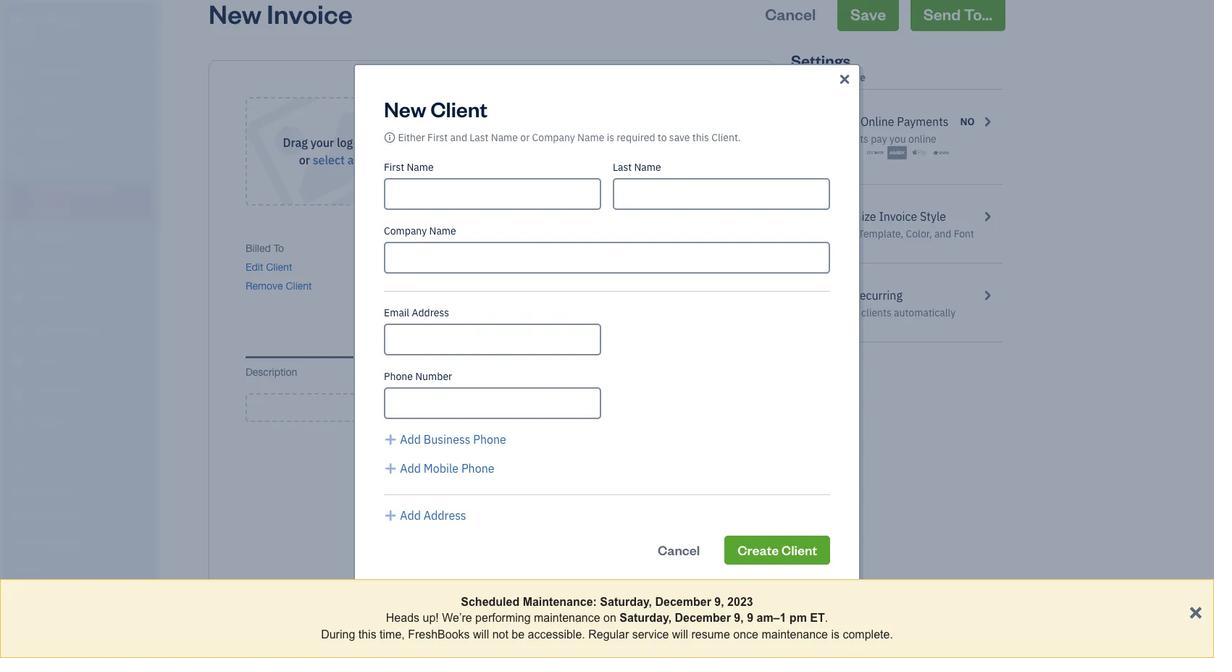 Task type: locate. For each thing, give the bounding box(es) containing it.
online
[[908, 133, 936, 146]]

apps link
[[4, 451, 155, 476]]

edit left to at the right top of page
[[621, 124, 638, 135]]

1 vertical spatial plus image
[[384, 507, 397, 524]]

client image
[[9, 96, 27, 110]]

a left deposit
[[590, 573, 596, 585]]

phone down "email"
[[384, 370, 413, 383]]

0 vertical spatial saturday,
[[600, 596, 652, 608]]

0 vertical spatial new
[[12, 13, 33, 27]]

and down new client
[[450, 131, 467, 144]]

0 vertical spatial settings
[[791, 50, 851, 70]]

0 vertical spatial cancel
[[765, 4, 816, 24]]

team members
[[11, 484, 74, 495]]

client
[[430, 95, 487, 122], [266, 261, 292, 273], [286, 280, 312, 292], [781, 541, 817, 558]]

add a line button
[[246, 393, 737, 422]]

0 vertical spatial business
[[641, 124, 682, 135]]

primary image
[[384, 131, 396, 144]]

number for phone number
[[415, 370, 452, 383]]

number
[[531, 243, 568, 254], [415, 370, 452, 383]]

name down required
[[634, 160, 661, 173]]

invoice up reference
[[496, 243, 528, 254]]

last
[[470, 131, 489, 144], [613, 160, 632, 173]]

report image
[[9, 417, 27, 431]]

this right save
[[692, 131, 709, 144]]

phone for add business phone
[[473, 432, 506, 447]]

font
[[954, 227, 974, 240]]

name
[[491, 131, 518, 144], [577, 131, 604, 144], [407, 160, 434, 173], [634, 160, 661, 173], [429, 224, 456, 237]]

0 horizontal spatial settings
[[11, 564, 44, 576]]

name up issue
[[429, 224, 456, 237]]

last left or
[[470, 131, 489, 144]]

service
[[632, 629, 669, 641]]

during
[[321, 629, 355, 641]]

0 vertical spatial last
[[470, 131, 489, 144]]

1 horizontal spatial a
[[497, 398, 505, 417]]

and inside new client dialog
[[450, 131, 467, 144]]

new for new company owner
[[12, 13, 33, 27]]

0 horizontal spatial number
[[415, 370, 452, 383]]

0 vertical spatial a
[[347, 153, 354, 167]]

0 horizontal spatial will
[[473, 629, 489, 641]]

2 vertical spatial chevronright image
[[980, 287, 994, 304]]

number up reference
[[531, 243, 568, 254]]

maintenance
[[534, 612, 600, 625], [762, 629, 828, 641]]

plus image for add address
[[384, 507, 397, 524]]

plus image
[[384, 431, 397, 448], [384, 460, 397, 477]]

save button
[[837, 0, 899, 31]]

1 vertical spatial maintenance
[[762, 629, 828, 641]]

1 vertical spatial invoice
[[879, 209, 917, 224]]

1 horizontal spatial this
[[692, 131, 709, 144]]

0 horizontal spatial maintenance
[[534, 612, 600, 625]]

bank connections link
[[4, 531, 155, 556]]

company right or
[[532, 131, 575, 144]]

0 horizontal spatial 9,
[[714, 596, 724, 608]]

Last Name text field
[[613, 178, 830, 210]]

1 horizontal spatial plus image
[[446, 401, 463, 415]]

0 vertical spatial edit
[[621, 124, 638, 135]]

clients
[[838, 133, 868, 146], [861, 306, 892, 319]]

1 horizontal spatial invoice
[[831, 71, 865, 84]]

9
[[747, 612, 753, 625]]

0 horizontal spatial new
[[12, 13, 33, 27]]

1 horizontal spatial cancel
[[765, 4, 816, 24]]

cancel inside new client dialog
[[658, 541, 700, 558]]

1 vertical spatial number
[[415, 370, 452, 383]]

plus image left mobile
[[384, 460, 397, 477]]

1 vertical spatial date
[[409, 287, 430, 298]]

× dialog
[[0, 579, 1214, 658]]

time,
[[380, 629, 405, 641]]

new
[[12, 13, 33, 27], [384, 95, 426, 122]]

connections
[[34, 537, 85, 549]]

0 horizontal spatial last
[[470, 131, 489, 144]]

add down add mobile phone button
[[400, 508, 421, 523]]

apple pay image
[[910, 146, 929, 160]]

address down due date
[[412, 306, 449, 319]]

online
[[860, 114, 894, 129]]

a left file
[[347, 153, 354, 167]]

9,
[[714, 596, 724, 608], [734, 612, 744, 625]]

2 plus image from the top
[[384, 460, 397, 477]]

scheduled maintenance: saturday, december 9, 2023 heads up! we're performing maintenance on saturday, december 9, 9 am–1 pm et . during this time, freshbooks will not be accessible. regular service will resume once maintenance is complete.
[[321, 596, 893, 641]]

edit
[[621, 124, 638, 135], [246, 261, 263, 273]]

add for add a line
[[467, 398, 493, 417]]

is
[[607, 131, 614, 144], [831, 629, 840, 641]]

settings
[[791, 50, 851, 70], [11, 564, 44, 576]]

2 vertical spatial company
[[384, 224, 427, 237]]

new up either
[[384, 95, 426, 122]]

0 horizontal spatial business
[[424, 432, 470, 447]]

will left not
[[473, 629, 489, 641]]

is left complete.
[[831, 629, 840, 641]]

name left required
[[577, 131, 604, 144]]

a for file
[[347, 153, 354, 167]]

1 chevronright image from the top
[[980, 113, 994, 130]]

resume
[[691, 629, 730, 641]]

add address
[[400, 508, 466, 523]]

saturday, up on
[[600, 596, 652, 608]]

1 horizontal spatial new
[[384, 95, 426, 122]]

add mobile phone button
[[384, 460, 494, 477]]

2 vertical spatial a
[[590, 573, 596, 585]]

a left the line
[[497, 398, 505, 417]]

template,
[[858, 227, 903, 240]]

new up owner
[[12, 13, 33, 27]]

first name
[[384, 160, 434, 173]]

performing
[[475, 612, 531, 625]]

name down either
[[407, 160, 434, 173]]

0 horizontal spatial this
[[358, 629, 376, 641]]

0 vertical spatial this
[[692, 131, 709, 144]]

0 horizontal spatial company
[[35, 13, 82, 27]]

0 vertical spatial december
[[655, 596, 711, 608]]

invoice up change template, color, and font
[[879, 209, 917, 224]]

1 vertical spatial settings
[[11, 564, 44, 576]]

add up 'add business phone'
[[467, 398, 493, 417]]

2 vertical spatial phone
[[461, 461, 494, 476]]

0 horizontal spatial first
[[384, 160, 404, 173]]

company inside "new company owner"
[[35, 13, 82, 27]]

this left time,
[[358, 629, 376, 641]]

1 will from the left
[[473, 629, 489, 641]]

due up "email"
[[388, 287, 406, 298]]

0 vertical spatial address
[[412, 306, 449, 319]]

0 vertical spatial and
[[450, 131, 467, 144]]

Issue date in MM/DD/YYYY format text field
[[388, 256, 474, 267]]

name for company name
[[429, 224, 456, 237]]

1 horizontal spatial business
[[641, 124, 682, 135]]

regular
[[588, 629, 629, 641]]

is inside scheduled maintenance: saturday, december 9, 2023 heads up! we're performing maintenance on saturday, december 9, 9 am–1 pm et . during this time, freshbooks will not be accessible. regular service will resume once maintenance is complete.
[[831, 629, 840, 641]]

1 horizontal spatial will
[[672, 629, 688, 641]]

first right either
[[427, 131, 448, 144]]

0 horizontal spatial cancel button
[[645, 536, 713, 565]]

this inside scheduled maintenance: saturday, december 9, 2023 heads up! we're performing maintenance on saturday, december 9, 9 am–1 pm et . during this time, freshbooks will not be accessible. regular service will resume once maintenance is complete.
[[358, 629, 376, 641]]

or
[[520, 131, 530, 144]]

edit down billed
[[246, 261, 263, 273]]

0 vertical spatial $0.00
[[671, 253, 737, 283]]

bill your clients automatically
[[822, 306, 956, 319]]

phone
[[384, 370, 413, 383], [473, 432, 506, 447], [461, 461, 494, 476]]

1 vertical spatial cancel button
[[645, 536, 713, 565]]

chevronright image for no
[[980, 113, 994, 130]]

Phone Number text field
[[384, 387, 601, 419]]

0 vertical spatial cancel button
[[752, 0, 829, 31]]

and down style
[[934, 227, 951, 240]]

date left of
[[388, 243, 409, 254]]

9, left 9
[[734, 612, 744, 625]]

0 horizontal spatial edit
[[246, 261, 263, 273]]

first right file
[[384, 160, 404, 173]]

dashboard image
[[9, 64, 27, 79]]

business inside new client dialog
[[424, 432, 470, 447]]

due left (
[[689, 243, 708, 254]]

1 vertical spatial is
[[831, 629, 840, 641]]

1 horizontal spatial cancel button
[[752, 0, 829, 31]]

1 vertical spatial new
[[384, 95, 426, 122]]

usd
[[713, 243, 734, 254]]

0 horizontal spatial a
[[347, 153, 354, 167]]

2 horizontal spatial invoice
[[879, 209, 917, 224]]

date up email address
[[409, 287, 430, 298]]

add
[[467, 398, 493, 417], [400, 432, 421, 447], [400, 461, 421, 476], [400, 508, 421, 523]]

amount due ( usd ) $0.00
[[651, 243, 737, 283]]

last down required
[[613, 160, 632, 173]]

invoice inside the settings for this invoice
[[831, 71, 865, 84]]

1 horizontal spatial edit
[[621, 124, 638, 135]]

a
[[347, 153, 354, 167], [497, 398, 505, 417], [590, 573, 596, 585]]

1 vertical spatial chevronright image
[[980, 208, 994, 225]]

invoice
[[831, 71, 865, 84], [879, 209, 917, 224], [496, 243, 528, 254]]

a for line
[[497, 398, 505, 417]]

add business phone button
[[384, 431, 506, 448]]

invoice number
[[496, 243, 568, 254]]

december
[[655, 596, 711, 608], [675, 612, 731, 625]]

2 chevronright image from the top
[[980, 208, 994, 225]]

phone down 'add a line' button
[[473, 432, 506, 447]]

line
[[508, 398, 536, 417]]

2 vertical spatial and
[[35, 511, 50, 522]]

plus image inside 'add a line' button
[[446, 401, 463, 415]]

0 horizontal spatial plus image
[[384, 507, 397, 524]]

add mobile phone
[[400, 461, 494, 476]]

0 vertical spatial 9,
[[714, 596, 724, 608]]

plus image up add mobile phone button
[[384, 431, 397, 448]]

0 vertical spatial chevronright image
[[980, 113, 994, 130]]

accept
[[822, 114, 858, 129]]

settings up this
[[791, 50, 851, 70]]

0 horizontal spatial is
[[607, 131, 614, 144]]

1 vertical spatial this
[[358, 629, 376, 641]]

will right service
[[672, 629, 688, 641]]

1 vertical spatial plus image
[[384, 460, 397, 477]]

edit client button
[[246, 261, 292, 274]]

file
[[357, 153, 373, 167]]

request a deposit
[[550, 573, 634, 585]]

add left mobile
[[400, 461, 421, 476]]

0 vertical spatial plus image
[[446, 401, 463, 415]]

maintenance down maintenance:
[[534, 612, 600, 625]]

date
[[388, 243, 409, 254], [409, 287, 430, 298]]

information
[[685, 124, 737, 135]]

1 vertical spatial last
[[613, 160, 632, 173]]

plus image
[[446, 401, 463, 415], [384, 507, 397, 524]]

add inside button
[[467, 398, 493, 417]]

new inside dialog
[[384, 95, 426, 122]]

no
[[960, 115, 975, 128]]

address down add mobile phone
[[424, 508, 466, 523]]

1 vertical spatial phone
[[473, 432, 506, 447]]

is left required
[[607, 131, 614, 144]]

1 horizontal spatial settings
[[791, 50, 851, 70]]

company up of
[[384, 224, 427, 237]]

chevronright image
[[980, 113, 994, 130], [980, 208, 994, 225], [980, 287, 994, 304]]

0 horizontal spatial cancel
[[658, 541, 700, 558]]

1 vertical spatial due
[[388, 287, 406, 298]]

add up add mobile phone button
[[400, 432, 421, 447]]

and right the items on the left bottom
[[35, 511, 50, 522]]

save
[[669, 131, 690, 144]]

0 horizontal spatial invoice
[[496, 243, 528, 254]]

1 vertical spatial a
[[497, 398, 505, 417]]

team
[[11, 484, 34, 495]]

settings for settings
[[11, 564, 44, 576]]

Company Name text field
[[384, 242, 830, 273]]

1 vertical spatial company
[[532, 131, 575, 144]]

expense image
[[9, 261, 27, 275]]

plus image left add address
[[384, 507, 397, 524]]

maintenance down pm
[[762, 629, 828, 641]]

add a line
[[467, 398, 536, 417]]

2 will from the left
[[672, 629, 688, 641]]

company up owner
[[35, 13, 82, 27]]

2 vertical spatial invoice
[[496, 243, 528, 254]]

color,
[[906, 227, 932, 240]]

add for add business phone
[[400, 432, 421, 447]]

this
[[692, 131, 709, 144], [358, 629, 376, 641]]

1 vertical spatial and
[[934, 227, 951, 240]]

settings down bank at left
[[11, 564, 44, 576]]

settings inside the settings for this invoice
[[791, 50, 851, 70]]

settings inside the main element
[[11, 564, 44, 576]]

cancel for save
[[765, 4, 816, 24]]

saturday, up service
[[620, 612, 672, 625]]

first
[[427, 131, 448, 144], [384, 160, 404, 173]]

company
[[35, 13, 82, 27], [532, 131, 575, 144], [384, 224, 427, 237]]

1 vertical spatial cancel
[[658, 541, 700, 558]]

0 vertical spatial maintenance
[[534, 612, 600, 625]]

1 horizontal spatial and
[[450, 131, 467, 144]]

1 vertical spatial saturday,
[[620, 612, 672, 625]]

0 vertical spatial invoice
[[831, 71, 865, 84]]

address inside button
[[424, 508, 466, 523]]

plus image up 'add business phone'
[[446, 401, 463, 415]]

1 vertical spatial clients
[[861, 306, 892, 319]]

not
[[492, 629, 508, 641]]

2 horizontal spatial company
[[532, 131, 575, 144]]

a for deposit
[[590, 573, 596, 585]]

items and services link
[[4, 504, 155, 530]]

9, left 2023 in the bottom right of the page
[[714, 596, 724, 608]]

due inside the amount due ( usd ) $0.00
[[689, 243, 708, 254]]

new inside "new company owner"
[[12, 13, 33, 27]]

1 plus image from the top
[[384, 431, 397, 448]]

1 horizontal spatial 9,
[[734, 612, 744, 625]]

phone right mobile
[[461, 461, 494, 476]]

to...
[[964, 4, 992, 24]]

edit inside edit business information button
[[621, 124, 638, 135]]

0 vertical spatial due
[[689, 243, 708, 254]]

number inside new client dialog
[[415, 370, 452, 383]]

0 horizontal spatial due
[[388, 287, 406, 298]]

business for edit
[[641, 124, 682, 135]]

0 vertical spatial plus image
[[384, 431, 397, 448]]

1 vertical spatial edit
[[246, 261, 263, 273]]

business
[[641, 124, 682, 135], [424, 432, 470, 447]]

clients down recurring
[[861, 306, 892, 319]]

2 horizontal spatial a
[[590, 573, 596, 585]]

invoice right this
[[831, 71, 865, 84]]

0 vertical spatial company
[[35, 13, 82, 27]]

1 horizontal spatial number
[[531, 243, 568, 254]]

0 horizontal spatial and
[[35, 511, 50, 522]]

cancel button for create client
[[645, 536, 713, 565]]

0 vertical spatial is
[[607, 131, 614, 144]]

0 vertical spatial first
[[427, 131, 448, 144]]

number up add business phone button
[[415, 370, 452, 383]]

1 horizontal spatial is
[[831, 629, 840, 641]]

3 chevronright image from the top
[[980, 287, 994, 304]]

1 horizontal spatial company
[[384, 224, 427, 237]]

clients down accept
[[838, 133, 868, 146]]



Task type: describe. For each thing, give the bounding box(es) containing it.
plus image for add a line
[[446, 401, 463, 415]]

company name
[[384, 224, 456, 237]]

amount
[[651, 243, 687, 254]]

2 horizontal spatial and
[[934, 227, 951, 240]]

new client
[[384, 95, 487, 122]]

edit business information button
[[621, 123, 737, 136]]

cancel for create client
[[658, 541, 700, 558]]

your
[[839, 306, 859, 319]]

0 vertical spatial phone
[[384, 370, 413, 383]]

plus image for add mobile phone
[[384, 460, 397, 477]]

0 vertical spatial clients
[[838, 133, 868, 146]]

number for invoice number
[[531, 243, 568, 254]]

paintbrush image
[[800, 208, 813, 225]]

items and services
[[11, 511, 87, 522]]

customize
[[822, 209, 876, 224]]

client inside button
[[781, 541, 817, 558]]

chevronright image for make recurring
[[980, 287, 994, 304]]

is inside new client dialog
[[607, 131, 614, 144]]

invoice image
[[9, 158, 27, 172]]

settings link
[[4, 558, 155, 583]]

be
[[512, 629, 525, 641]]

First Name text field
[[384, 178, 601, 210]]

we're
[[442, 612, 472, 625]]

once
[[733, 629, 758, 641]]

create client button
[[725, 536, 830, 565]]

either first and last name or company name is required to save this client.
[[398, 131, 741, 144]]

discover image
[[866, 146, 885, 160]]

chart image
[[9, 385, 27, 400]]

owner
[[12, 29, 40, 41]]

deposit
[[599, 573, 634, 585]]

members
[[36, 484, 74, 495]]

cancel button for save
[[752, 0, 829, 31]]

add for add address
[[400, 508, 421, 523]]

on
[[603, 612, 616, 625]]

reference
[[496, 287, 542, 298]]

address for email address
[[412, 306, 449, 319]]

1 vertical spatial $0.00
[[711, 560, 737, 572]]

send to... button
[[910, 0, 1005, 31]]

refresh image
[[800, 287, 813, 304]]

bank
[[11, 537, 32, 549]]

bill
[[822, 306, 836, 319]]

mastercard image
[[844, 146, 863, 160]]

to
[[274, 243, 284, 254]]

billed to edit client remove client
[[246, 243, 312, 292]]

of
[[412, 243, 420, 254]]

× button
[[1189, 597, 1202, 624]]

change
[[822, 227, 856, 240]]

bank image
[[932, 146, 951, 160]]

1 horizontal spatial maintenance
[[762, 629, 828, 641]]

0 vertical spatial date
[[388, 243, 409, 254]]

1 horizontal spatial first
[[427, 131, 448, 144]]

let clients pay you online
[[822, 133, 936, 146]]

plus image for add business phone
[[384, 431, 397, 448]]

et
[[810, 612, 825, 625]]

email
[[384, 306, 409, 319]]

send
[[923, 4, 961, 24]]

(
[[710, 243, 713, 254]]

pay
[[871, 133, 887, 146]]

up!
[[423, 612, 439, 625]]

add business phone
[[400, 432, 506, 447]]

bank connections
[[11, 537, 85, 549]]

accessible.
[[528, 629, 585, 641]]

add for add mobile phone
[[400, 461, 421, 476]]

1 vertical spatial december
[[675, 612, 731, 625]]

2023
[[727, 596, 753, 608]]

freshbooks
[[408, 629, 470, 641]]

new company owner
[[12, 13, 82, 41]]

issue
[[423, 243, 447, 254]]

name for last name
[[634, 160, 661, 173]]

date of issue
[[388, 243, 447, 254]]

apps
[[11, 457, 32, 469]]

either
[[398, 131, 425, 144]]

payment image
[[9, 230, 27, 244]]

for
[[791, 71, 806, 84]]

estimate image
[[9, 127, 27, 141]]

settings for settings for this invoice
[[791, 50, 851, 70]]

create client
[[738, 541, 817, 558]]

let
[[822, 133, 836, 146]]

.
[[825, 612, 828, 625]]

recurring
[[852, 288, 902, 303]]

heads
[[386, 612, 419, 625]]

1 horizontal spatial last
[[613, 160, 632, 173]]

client.
[[711, 131, 741, 144]]

)
[[734, 243, 737, 254]]

american express image
[[888, 146, 907, 160]]

complete.
[[843, 629, 893, 641]]

maintenance:
[[523, 596, 597, 608]]

address for add address
[[424, 508, 466, 523]]

timer image
[[9, 323, 27, 338]]

this inside new client dialog
[[692, 131, 709, 144]]

request a deposit button
[[550, 572, 634, 585]]

remove
[[246, 280, 283, 292]]

settings for this invoice
[[791, 50, 865, 84]]

Reference Number text field
[[496, 300, 598, 311]]

description
[[246, 367, 297, 378]]

new for new client
[[384, 95, 426, 122]]

mobile
[[424, 461, 459, 476]]

edit business information
[[621, 124, 737, 135]]

name for first name
[[407, 160, 434, 173]]

business for add
[[424, 432, 470, 447]]

1 vertical spatial first
[[384, 160, 404, 173]]

select
[[313, 153, 345, 167]]

to
[[658, 131, 667, 144]]

request
[[550, 573, 588, 585]]

phone number
[[384, 370, 452, 383]]

Notes text field
[[246, 632, 737, 645]]

name left or
[[491, 131, 518, 144]]

accept online payments
[[822, 114, 949, 129]]

pm
[[789, 612, 807, 625]]

due date
[[388, 287, 430, 298]]

customize invoice style
[[822, 209, 946, 224]]

chevronright image for customize invoice style
[[980, 208, 994, 225]]

and inside the main element
[[35, 511, 50, 522]]

project image
[[9, 292, 27, 306]]

edit inside billed to edit client remove client
[[246, 261, 263, 273]]

billed
[[246, 243, 271, 254]]

make
[[822, 288, 850, 303]]

save
[[850, 4, 886, 24]]

remove client button
[[246, 280, 312, 293]]

money image
[[9, 354, 27, 369]]

team members link
[[4, 477, 155, 503]]

payments
[[897, 114, 949, 129]]

close image
[[837, 71, 852, 88]]

$0.00 inside the amount due ( usd ) $0.00
[[671, 253, 737, 283]]

phone for add mobile phone
[[461, 461, 494, 476]]

Email Address text field
[[384, 323, 601, 355]]

new client dialog
[[0, 46, 1214, 612]]

main element
[[0, 0, 196, 658]]

automatically
[[894, 306, 956, 319]]

services
[[52, 511, 87, 522]]

create
[[738, 541, 779, 558]]

add address button
[[384, 507, 466, 524]]

change template, color, and font
[[822, 227, 974, 240]]

1 vertical spatial 9,
[[734, 612, 744, 625]]



Task type: vqa. For each thing, say whether or not it's contained in the screenshot.
Email Address TEXT FIELD
yes



